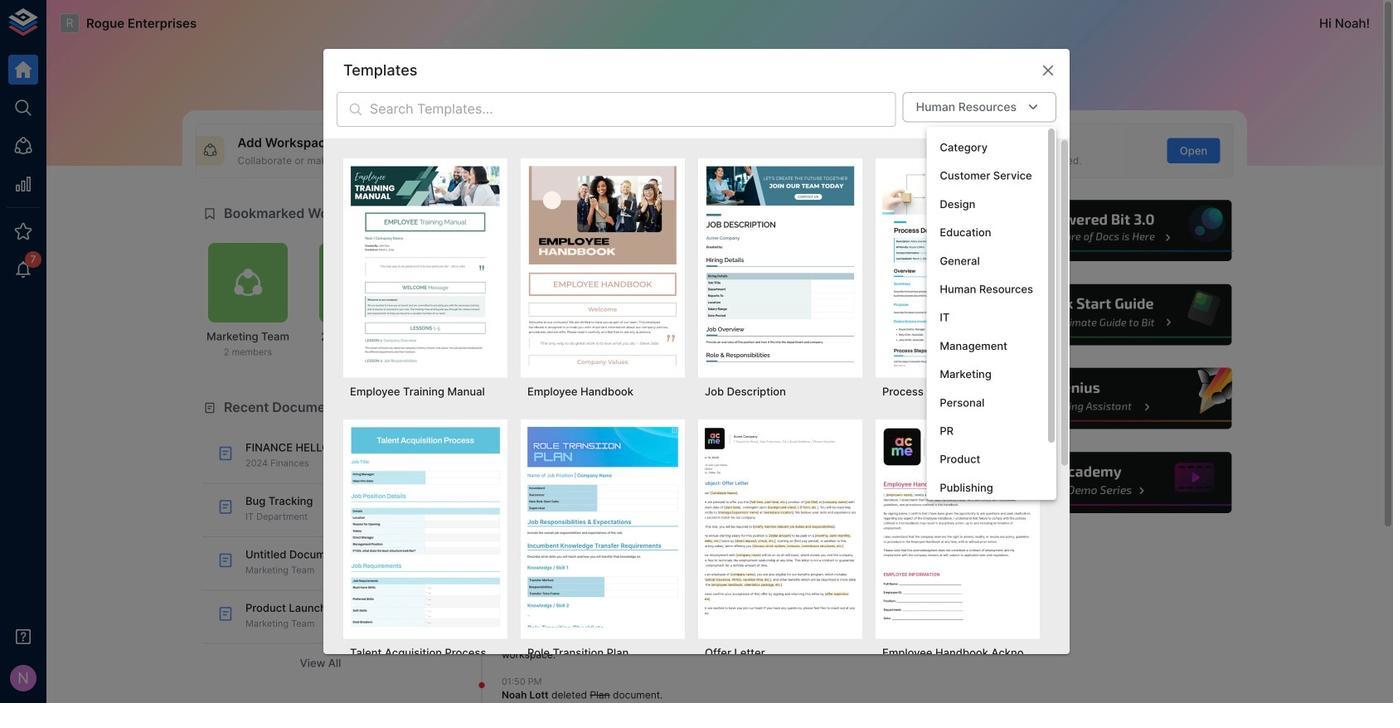 Task type: describe. For each thing, give the bounding box(es) containing it.
1 help image from the top
[[985, 198, 1234, 264]]

employee handbook acknowledgement form image
[[883, 426, 1034, 628]]

employee training manual image
[[350, 165, 501, 366]]

employee handbook image
[[528, 165, 679, 366]]

Search Templates... text field
[[370, 92, 896, 127]]

3 help image from the top
[[985, 366, 1234, 432]]

offer letter image
[[705, 426, 856, 628]]



Task type: vqa. For each thing, say whether or not it's contained in the screenshot.
participants
no



Task type: locate. For each thing, give the bounding box(es) containing it.
2 help image from the top
[[985, 282, 1234, 348]]

help image
[[985, 198, 1234, 264], [985, 282, 1234, 348], [985, 366, 1234, 432], [985, 450, 1234, 516]]

role transition plan image
[[528, 426, 679, 628]]

job description image
[[705, 165, 856, 366]]

4 help image from the top
[[985, 450, 1234, 516]]

talent acquisition process image
[[350, 426, 501, 628]]

process documentation image
[[883, 165, 1034, 366]]

dialog
[[324, 49, 1070, 703]]



